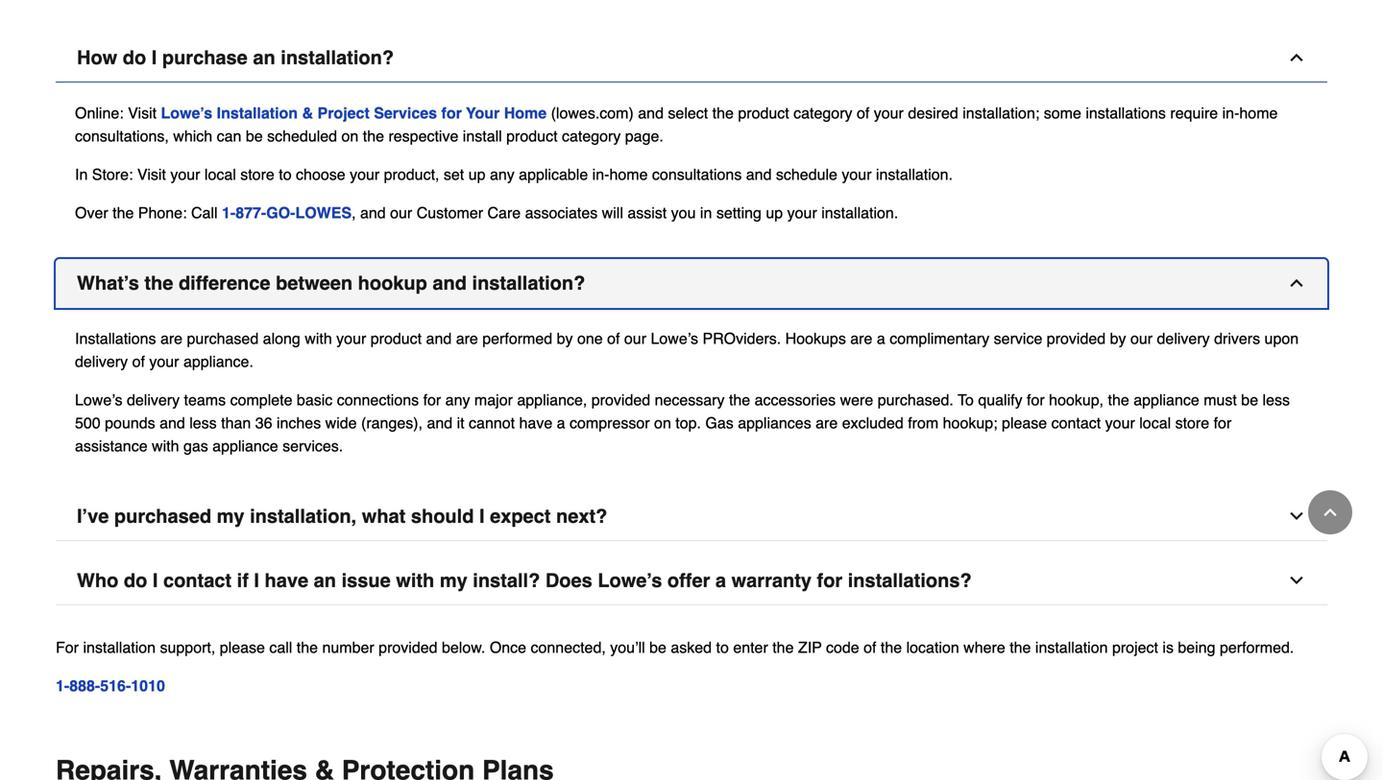 Task type: describe. For each thing, give the bounding box(es) containing it.
on inside (lowes.com) and select the product category of your desired installation; some installations require in-home consultations, which can be scheduled on the respective install product category page.
[[341, 127, 359, 145]]

where
[[964, 639, 1005, 657]]

difference
[[179, 272, 270, 294]]

for right qualify
[[1027, 391, 1045, 409]]

and inside button
[[433, 272, 467, 294]]

(lowes.com) and select the product category of your desired installation; some installations require in-home consultations, which can be scheduled on the respective install product category page.
[[75, 104, 1278, 145]]

scheduled
[[267, 127, 337, 145]]

you'll
[[610, 639, 645, 657]]

expect
[[490, 506, 551, 528]]

0 horizontal spatial local
[[204, 166, 236, 183]]

lowe's inside installations are purchased along with your product and are performed by one of our lowe's providers. hookups are a complimentary service provided by our delivery drivers upon delivery of your appliance.
[[651, 330, 698, 348]]

0 vertical spatial an
[[253, 47, 275, 69]]

should
[[411, 506, 474, 528]]

1 vertical spatial to
[[716, 639, 729, 657]]

accessories
[[755, 391, 836, 409]]

a inside lowe's delivery teams complete basic connections for any major appliance, provided necessary the accessories were purchased. to qualify for hookup, the appliance must be less 500 pounds and less than 36 inches wide (ranges), and it cannot have a compressor on top. gas appliances are excluded from hookup; please contact your local store for assistance with gas appliance services.
[[557, 414, 565, 432]]

1 vertical spatial 1-
[[56, 678, 69, 695]]

0 vertical spatial my
[[217, 506, 244, 528]]

it
[[457, 414, 465, 432]]

how
[[77, 47, 117, 69]]

for
[[56, 639, 79, 657]]

i right if
[[254, 570, 259, 592]]

project
[[317, 104, 370, 122]]

purchase
[[162, 47, 248, 69]]

warranty
[[732, 570, 812, 592]]

of right one
[[607, 330, 620, 348]]

lowe's inside lowe's delivery teams complete basic connections for any major appliance, provided necessary the accessories were purchased. to qualify for hookup, the appliance must be less 500 pounds and less than 36 inches wide (ranges), and it cannot have a compressor on top. gas appliances are excluded from hookup; please contact your local store for assistance with gas appliance services.
[[75, 391, 122, 409]]

hookup;
[[943, 414, 998, 432]]

hookup
[[358, 272, 427, 294]]

hookup,
[[1049, 391, 1104, 409]]

500
[[75, 414, 101, 432]]

i left expect
[[479, 506, 485, 528]]

i've
[[77, 506, 109, 528]]

drivers
[[1214, 330, 1260, 348]]

can
[[217, 127, 242, 145]]

0 vertical spatial visit
[[128, 104, 157, 122]]

some
[[1044, 104, 1081, 122]]

location
[[906, 639, 959, 657]]

appliance.
[[183, 353, 253, 371]]

0 horizontal spatial in-
[[592, 166, 609, 183]]

chevron down image
[[1287, 572, 1306, 591]]

in store: visit your local store to choose your product, set up any applicable in-home consultations and schedule your installation.
[[75, 166, 953, 183]]

0 vertical spatial 1-
[[222, 204, 236, 222]]

select
[[668, 104, 708, 122]]

and right "," at left
[[360, 204, 386, 222]]

setting
[[716, 204, 762, 222]]

major
[[474, 391, 513, 409]]

qualify
[[978, 391, 1023, 409]]

are right installations
[[160, 330, 183, 348]]

online: visit lowe's installation & project services for your home
[[75, 104, 547, 122]]

be inside lowe's delivery teams complete basic connections for any major appliance, provided necessary the accessories were purchased. to qualify for hookup, the appliance must be less 500 pounds and less than 36 inches wide (ranges), and it cannot have a compressor on top. gas appliances are excluded from hookup; please contact your local store for assistance with gas appliance services.
[[1241, 391, 1258, 409]]

were
[[840, 391, 873, 409]]

877-
[[236, 204, 266, 222]]

any inside lowe's delivery teams complete basic connections for any major appliance, provided necessary the accessories were purchased. to qualify for hookup, the appliance must be less 500 pounds and less than 36 inches wide (ranges), and it cannot have a compressor on top. gas appliances are excluded from hookup; please contact your local store for assistance with gas appliance services.
[[445, 391, 470, 409]]

connected,
[[531, 639, 606, 657]]

1 vertical spatial installation.
[[821, 204, 898, 222]]

provided inside installations are purchased along with your product and are performed by one of our lowe's providers. hookups are a complimentary service provided by our delivery drivers upon delivery of your appliance.
[[1047, 330, 1106, 348]]

purchased.
[[878, 391, 954, 409]]

are left performed on the left of the page
[[456, 330, 478, 348]]

over the phone: call 1-877-go-lowes , and our customer care associates will assist you in setting up your installation.
[[75, 204, 898, 222]]

must
[[1204, 391, 1237, 409]]

1010
[[131, 678, 165, 695]]

i left purchase
[[152, 47, 157, 69]]

are inside lowe's delivery teams complete basic connections for any major appliance, provided necessary the accessories were purchased. to qualify for hookup, the appliance must be less 500 pounds and less than 36 inches wide (ranges), and it cannot have a compressor on top. gas appliances are excluded from hookup; please contact your local store for assistance with gas appliance services.
[[816, 414, 838, 432]]

and left it
[[427, 414, 453, 432]]

to
[[958, 391, 974, 409]]

have inside button
[[265, 570, 308, 592]]

the left zip on the bottom right of page
[[773, 639, 794, 657]]

for installation support, please call the number provided below. once connected, you'll be asked to enter the zip code of the location where the installation project is being performed.
[[56, 639, 1294, 657]]

support,
[[160, 639, 215, 657]]

who do i contact if i have an issue with my install? does lowe's offer a warranty for installations? button
[[56, 557, 1328, 606]]

the inside button
[[144, 272, 173, 294]]

wide
[[325, 414, 357, 432]]

installation,
[[250, 506, 357, 528]]

0 horizontal spatial our
[[390, 204, 412, 222]]

consultations
[[652, 166, 742, 183]]

of right code
[[864, 639, 876, 657]]

once
[[490, 639, 526, 657]]

choose
[[296, 166, 345, 183]]

1 horizontal spatial category
[[794, 104, 853, 122]]

below.
[[442, 639, 485, 657]]

are right hookups
[[850, 330, 873, 348]]

purchased inside installations are purchased along with your product and are performed by one of our lowe's providers. hookups are a complimentary service provided by our delivery drivers upon delivery of your appliance.
[[187, 330, 259, 348]]

36
[[255, 414, 272, 432]]

0 vertical spatial to
[[279, 166, 292, 183]]

teams
[[184, 391, 226, 409]]

hookups
[[785, 330, 846, 348]]

what's the difference between hookup and installation? button
[[56, 259, 1328, 308]]

0 vertical spatial installation.
[[876, 166, 953, 183]]

top.
[[676, 414, 701, 432]]

the up gas
[[729, 391, 750, 409]]

the down lowe's installation & project services for your home "link"
[[363, 127, 384, 145]]

your inside (lowes.com) and select the product category of your desired installation; some installations require in-home consultations, which can be scheduled on the respective install product category page.
[[874, 104, 904, 122]]

0 vertical spatial up
[[468, 166, 486, 183]]

for inside the who do i contact if i have an issue with my install? does lowe's offer a warranty for installations? button
[[817, 570, 843, 592]]

1 vertical spatial category
[[562, 127, 621, 145]]

888-
[[69, 678, 100, 695]]

0 horizontal spatial appliance
[[212, 438, 278, 455]]

in- inside (lowes.com) and select the product category of your desired installation; some installations require in-home consultations, which can be scheduled on the respective install product category page.
[[1222, 104, 1240, 122]]

provided inside lowe's delivery teams complete basic connections for any major appliance, provided necessary the accessories were purchased. to qualify for hookup, the appliance must be less 500 pounds and less than 36 inches wide (ranges), and it cannot have a compressor on top. gas appliances are excluded from hookup; please contact your local store for assistance with gas appliance services.
[[591, 391, 650, 409]]

2 vertical spatial be
[[649, 639, 667, 657]]

of inside (lowes.com) and select the product category of your desired installation; some installations require in-home consultations, which can be scheduled on the respective install product category page.
[[857, 104, 870, 122]]

do for who
[[124, 570, 147, 592]]

which
[[173, 127, 212, 145]]

0 vertical spatial any
[[490, 166, 515, 183]]

zip
[[798, 639, 822, 657]]

the right over
[[113, 204, 134, 222]]

chevron up image inside how do i purchase an installation? button
[[1287, 48, 1306, 67]]

1 horizontal spatial my
[[440, 570, 468, 592]]

1 vertical spatial home
[[609, 166, 648, 183]]

performed.
[[1220, 639, 1294, 657]]

i've purchased my installation, what should i expect next?
[[77, 506, 607, 528]]

0 horizontal spatial store
[[240, 166, 275, 183]]

your
[[466, 104, 500, 122]]

purchased inside button
[[114, 506, 211, 528]]

1 vertical spatial delivery
[[75, 353, 128, 371]]

0 horizontal spatial less
[[189, 414, 217, 432]]

the right select
[[712, 104, 734, 122]]

for left your
[[441, 104, 462, 122]]

your inside lowe's delivery teams complete basic connections for any major appliance, provided necessary the accessories were purchased. to qualify for hookup, the appliance must be less 500 pounds and less than 36 inches wide (ranges), and it cannot have a compressor on top. gas appliances are excluded from hookup; please contact your local store for assistance with gas appliance services.
[[1105, 414, 1135, 432]]

page.
[[625, 127, 664, 145]]

1 horizontal spatial less
[[1263, 391, 1290, 409]]

a inside button
[[716, 570, 726, 592]]

you
[[671, 204, 696, 222]]

what
[[362, 506, 406, 528]]

product,
[[384, 166, 439, 183]]

installations are purchased along with your product and are performed by one of our lowe's providers. hookups are a complimentary service provided by our delivery drivers upon delivery of your appliance.
[[75, 330, 1299, 371]]

gas
[[705, 414, 734, 432]]

pounds
[[105, 414, 155, 432]]

installation;
[[963, 104, 1040, 122]]

go-
[[266, 204, 295, 222]]

1 vertical spatial visit
[[137, 166, 166, 183]]

call
[[191, 204, 218, 222]]

will
[[602, 204, 623, 222]]

1 vertical spatial please
[[220, 639, 265, 657]]

of down installations
[[132, 353, 145, 371]]

delivery inside lowe's delivery teams complete basic connections for any major appliance, provided necessary the accessories were purchased. to qualify for hookup, the appliance must be less 500 pounds and less than 36 inches wide (ranges), and it cannot have a compressor on top. gas appliances are excluded from hookup; please contact your local store for assistance with gas appliance services.
[[127, 391, 180, 409]]

does
[[545, 570, 592, 592]]

appliances
[[738, 414, 811, 432]]

services.
[[283, 438, 343, 455]]

store:
[[92, 166, 133, 183]]



Task type: locate. For each thing, give the bounding box(es) containing it.
on down lowe's installation & project services for your home "link"
[[341, 127, 359, 145]]

store
[[240, 166, 275, 183], [1175, 414, 1210, 432]]

1 vertical spatial a
[[557, 414, 565, 432]]

0 horizontal spatial please
[[220, 639, 265, 657]]

any up care
[[490, 166, 515, 183]]

1-888-516-1010 link
[[56, 678, 165, 695]]

to left choose
[[279, 166, 292, 183]]

from
[[908, 414, 939, 432]]

0 horizontal spatial to
[[279, 166, 292, 183]]

1 horizontal spatial 1-
[[222, 204, 236, 222]]

be down installation
[[246, 127, 263, 145]]

basic
[[297, 391, 333, 409]]

store up 877-
[[240, 166, 275, 183]]

less right must
[[1263, 391, 1290, 409]]

0 horizontal spatial with
[[152, 438, 179, 455]]

1 vertical spatial have
[[265, 570, 308, 592]]

1 vertical spatial less
[[189, 414, 217, 432]]

1 horizontal spatial up
[[766, 204, 783, 222]]

1 horizontal spatial on
[[654, 414, 671, 432]]

and up gas
[[160, 414, 185, 432]]

contact inside lowe's delivery teams complete basic connections for any major appliance, provided necessary the accessories were purchased. to qualify for hookup, the appliance must be less 500 pounds and less than 36 inches wide (ranges), and it cannot have a compressor on top. gas appliances are excluded from hookup; please contact your local store for assistance with gas appliance services.
[[1051, 414, 1101, 432]]

1 vertical spatial provided
[[591, 391, 650, 409]]

0 horizontal spatial installation
[[83, 639, 156, 657]]

an up installation
[[253, 47, 275, 69]]

i've purchased my installation, what should i expect next? button
[[56, 493, 1328, 542]]

install
[[463, 127, 502, 145]]

providers.
[[703, 330, 781, 348]]

excluded
[[842, 414, 904, 432]]

home down page.
[[609, 166, 648, 183]]

lowe's
[[161, 104, 212, 122], [651, 330, 698, 348], [75, 391, 122, 409], [598, 570, 662, 592]]

1 vertical spatial be
[[1241, 391, 1258, 409]]

contact inside button
[[163, 570, 232, 592]]

0 horizontal spatial on
[[341, 127, 359, 145]]

be right you'll
[[649, 639, 667, 657]]

1 vertical spatial installation?
[[472, 272, 585, 294]]

1 vertical spatial any
[[445, 391, 470, 409]]

and right hookup
[[433, 272, 467, 294]]

the left location
[[881, 639, 902, 657]]

services
[[374, 104, 437, 122]]

a inside installations are purchased along with your product and are performed by one of our lowe's providers. hookups are a complimentary service provided by our delivery drivers upon delivery of your appliance.
[[877, 330, 885, 348]]

provided
[[1047, 330, 1106, 348], [591, 391, 650, 409], [379, 639, 438, 657]]

appliance down than
[[212, 438, 278, 455]]

0 vertical spatial local
[[204, 166, 236, 183]]

0 horizontal spatial chevron up image
[[1287, 48, 1306, 67]]

is
[[1163, 639, 1174, 657]]

provided left below.
[[379, 639, 438, 657]]

chevron up image inside scroll to top element
[[1321, 503, 1340, 523]]

0 horizontal spatial have
[[265, 570, 308, 592]]

any
[[490, 166, 515, 183], [445, 391, 470, 409]]

have
[[519, 414, 553, 432], [265, 570, 308, 592]]

1 vertical spatial with
[[152, 438, 179, 455]]

call
[[269, 639, 292, 657]]

2 horizontal spatial our
[[1131, 330, 1153, 348]]

have right if
[[265, 570, 308, 592]]

on left top. at bottom
[[654, 414, 671, 432]]

1 horizontal spatial our
[[624, 330, 646, 348]]

1 horizontal spatial please
[[1002, 414, 1047, 432]]

2 vertical spatial provided
[[379, 639, 438, 657]]

contact down hookup,
[[1051, 414, 1101, 432]]

1 vertical spatial contact
[[163, 570, 232, 592]]

the right what's
[[144, 272, 173, 294]]

1 horizontal spatial to
[[716, 639, 729, 657]]

i right who
[[153, 570, 158, 592]]

and inside (lowes.com) and select the product category of your desired installation; some installations require in-home consultations, which can be scheduled on the respective install product category page.
[[638, 104, 664, 122]]

appliance left must
[[1134, 391, 1200, 409]]

in
[[700, 204, 712, 222]]

how do i purchase an installation? button
[[56, 34, 1328, 83]]

code
[[826, 639, 859, 657]]

&
[[302, 104, 313, 122]]

set
[[444, 166, 464, 183]]

my
[[217, 506, 244, 528], [440, 570, 468, 592]]

project
[[1112, 639, 1158, 657]]

local inside lowe's delivery teams complete basic connections for any major appliance, provided necessary the accessories were purchased. to qualify for hookup, the appliance must be less 500 pounds and less than 36 inches wide (ranges), and it cannot have a compressor on top. gas appliances are excluded from hookup; please contact your local store for assistance with gas appliance services.
[[1139, 414, 1171, 432]]

require
[[1170, 104, 1218, 122]]

1-877-go-lowes link
[[222, 204, 352, 222]]

for
[[441, 104, 462, 122], [423, 391, 441, 409], [1027, 391, 1045, 409], [1214, 414, 1232, 432], [817, 570, 843, 592]]

inches
[[277, 414, 321, 432]]

please left the 'call'
[[220, 639, 265, 657]]

performed
[[482, 330, 553, 348]]

do right who
[[124, 570, 147, 592]]

our right one
[[624, 330, 646, 348]]

product up the schedule
[[738, 104, 789, 122]]

0 vertical spatial category
[[794, 104, 853, 122]]

2 vertical spatial with
[[396, 570, 434, 592]]

product down hookup
[[371, 330, 422, 348]]

2 installation from the left
[[1035, 639, 1108, 657]]

chevron down image
[[1287, 507, 1306, 526]]

of left desired
[[857, 104, 870, 122]]

0 horizontal spatial contact
[[163, 570, 232, 592]]

phone:
[[138, 204, 187, 222]]

chevron up image
[[1287, 48, 1306, 67], [1321, 503, 1340, 523]]

2 vertical spatial delivery
[[127, 391, 180, 409]]

associates
[[525, 204, 598, 222]]

1 horizontal spatial installation?
[[472, 272, 585, 294]]

0 vertical spatial please
[[1002, 414, 1047, 432]]

a left complimentary
[[877, 330, 885, 348]]

the right hookup,
[[1108, 391, 1129, 409]]

2 by from the left
[[1110, 330, 1126, 348]]

installations?
[[848, 570, 972, 592]]

1 horizontal spatial in-
[[1222, 104, 1240, 122]]

0 horizontal spatial by
[[557, 330, 573, 348]]

online:
[[75, 104, 124, 122]]

0 vertical spatial chevron up image
[[1287, 48, 1306, 67]]

with
[[305, 330, 332, 348], [152, 438, 179, 455], [396, 570, 434, 592]]

lowe's inside button
[[598, 570, 662, 592]]

and down hookup
[[426, 330, 452, 348]]

on
[[341, 127, 359, 145], [654, 414, 671, 432]]

chevron up image
[[1287, 274, 1306, 293]]

0 vertical spatial installation?
[[281, 47, 394, 69]]

with right along
[[305, 330, 332, 348]]

0 vertical spatial home
[[1240, 104, 1278, 122]]

1 horizontal spatial an
[[314, 570, 336, 592]]

installation. down the schedule
[[821, 204, 898, 222]]

product down "home"
[[506, 127, 558, 145]]

0 vertical spatial less
[[1263, 391, 1290, 409]]

a
[[877, 330, 885, 348], [557, 414, 565, 432], [716, 570, 726, 592]]

0 horizontal spatial a
[[557, 414, 565, 432]]

be right must
[[1241, 391, 1258, 409]]

,
[[352, 204, 356, 222]]

store inside lowe's delivery teams complete basic connections for any major appliance, provided necessary the accessories were purchased. to qualify for hookup, the appliance must be less 500 pounds and less than 36 inches wide (ranges), and it cannot have a compressor on top. gas appliances are excluded from hookup; please contact your local store for assistance with gas appliance services.
[[1175, 414, 1210, 432]]

please down qualify
[[1002, 414, 1047, 432]]

up right 'setting'
[[766, 204, 783, 222]]

1 vertical spatial local
[[1139, 414, 1171, 432]]

1 horizontal spatial by
[[1110, 330, 1126, 348]]

0 horizontal spatial category
[[562, 127, 621, 145]]

1- down for
[[56, 678, 69, 695]]

who do i contact if i have an issue with my install? does lowe's offer a warranty for installations?
[[77, 570, 972, 592]]

in
[[75, 166, 88, 183]]

number
[[322, 639, 374, 657]]

installation. down desired
[[876, 166, 953, 183]]

lowe's down the what's the difference between hookup and installation? button
[[651, 330, 698, 348]]

any up it
[[445, 391, 470, 409]]

delivery left drivers
[[1157, 330, 1210, 348]]

have down appliance,
[[519, 414, 553, 432]]

product
[[738, 104, 789, 122], [506, 127, 558, 145], [371, 330, 422, 348]]

next?
[[556, 506, 607, 528]]

to left 'enter'
[[716, 639, 729, 657]]

store down must
[[1175, 414, 1210, 432]]

do right how
[[123, 47, 146, 69]]

in-
[[1222, 104, 1240, 122], [592, 166, 609, 183]]

1 horizontal spatial store
[[1175, 414, 1210, 432]]

purchased right i've
[[114, 506, 211, 528]]

in- right require
[[1222, 104, 1240, 122]]

1 vertical spatial appliance
[[212, 438, 278, 455]]

do for how
[[123, 47, 146, 69]]

lowe's up which
[[161, 104, 212, 122]]

please inside lowe's delivery teams complete basic connections for any major appliance, provided necessary the accessories were purchased. to qualify for hookup, the appliance must be less 500 pounds and less than 36 inches wide (ranges), and it cannot have a compressor on top. gas appliances are excluded from hookup; please contact your local store for assistance with gas appliance services.
[[1002, 414, 1047, 432]]

0 vertical spatial do
[[123, 47, 146, 69]]

less down teams
[[189, 414, 217, 432]]

with inside lowe's delivery teams complete basic connections for any major appliance, provided necessary the accessories were purchased. to qualify for hookup, the appliance must be less 500 pounds and less than 36 inches wide (ranges), and it cannot have a compressor on top. gas appliances are excluded from hookup; please contact your local store for assistance with gas appliance services.
[[152, 438, 179, 455]]

with right the "issue"
[[396, 570, 434, 592]]

0 horizontal spatial 1-
[[56, 678, 69, 695]]

what's
[[77, 272, 139, 294]]

an left the "issue"
[[314, 570, 336, 592]]

respective
[[388, 127, 459, 145]]

purchased
[[187, 330, 259, 348], [114, 506, 211, 528]]

2 vertical spatial product
[[371, 330, 422, 348]]

do
[[123, 47, 146, 69], [124, 570, 147, 592]]

2 horizontal spatial with
[[396, 570, 434, 592]]

have inside lowe's delivery teams complete basic connections for any major appliance, provided necessary the accessories were purchased. to qualify for hookup, the appliance must be less 500 pounds and less than 36 inches wide (ranges), and it cannot have a compressor on top. gas appliances are excluded from hookup; please contact your local store for assistance with gas appliance services.
[[519, 414, 553, 432]]

0 vertical spatial appliance
[[1134, 391, 1200, 409]]

the right the 'call'
[[297, 639, 318, 657]]

for right connections
[[423, 391, 441, 409]]

and up 'setting'
[[746, 166, 772, 183]]

1 by from the left
[[557, 330, 573, 348]]

installation left project
[[1035, 639, 1108, 657]]

contact
[[1051, 414, 1101, 432], [163, 570, 232, 592]]

provided up compressor at the left of page
[[591, 391, 650, 409]]

516-
[[100, 678, 131, 695]]

1 horizontal spatial with
[[305, 330, 332, 348]]

with inside button
[[396, 570, 434, 592]]

asked
[[671, 639, 712, 657]]

along
[[263, 330, 300, 348]]

0 horizontal spatial be
[[246, 127, 263, 145]]

cannot
[[469, 414, 515, 432]]

a right the offer
[[716, 570, 726, 592]]

the right where
[[1010, 639, 1031, 657]]

customer
[[417, 204, 483, 222]]

installation up 516-
[[83, 639, 156, 657]]

2 horizontal spatial provided
[[1047, 330, 1106, 348]]

issue
[[342, 570, 391, 592]]

0 vertical spatial with
[[305, 330, 332, 348]]

1 vertical spatial up
[[766, 204, 783, 222]]

2 horizontal spatial product
[[738, 104, 789, 122]]

upon
[[1265, 330, 1299, 348]]

lowe's installation & project services for your home link
[[161, 104, 547, 122]]

assistance
[[75, 438, 148, 455]]

0 vertical spatial have
[[519, 414, 553, 432]]

home right require
[[1240, 104, 1278, 122]]

(ranges),
[[361, 414, 423, 432]]

appliance
[[1134, 391, 1200, 409], [212, 438, 278, 455]]

to
[[279, 166, 292, 183], [716, 639, 729, 657]]

gas
[[183, 438, 208, 455]]

installation
[[217, 104, 298, 122]]

who
[[77, 570, 118, 592]]

being
[[1178, 639, 1216, 657]]

home inside (lowes.com) and select the product category of your desired installation; some installations require in-home consultations, which can be scheduled on the respective install product category page.
[[1240, 104, 1278, 122]]

1 horizontal spatial have
[[519, 414, 553, 432]]

installation? up "project" on the top left
[[281, 47, 394, 69]]

my up if
[[217, 506, 244, 528]]

installations
[[75, 330, 156, 348]]

0 vertical spatial purchased
[[187, 330, 259, 348]]

0 horizontal spatial installation?
[[281, 47, 394, 69]]

delivery down installations
[[75, 353, 128, 371]]

1 installation from the left
[[83, 639, 156, 657]]

0 horizontal spatial any
[[445, 391, 470, 409]]

service
[[994, 330, 1043, 348]]

are down accessories at the right bottom of the page
[[816, 414, 838, 432]]

product inside installations are purchased along with your product and are performed by one of our lowe's providers. hookups are a complimentary service provided by our delivery drivers upon delivery of your appliance.
[[371, 330, 422, 348]]

lowe's left the offer
[[598, 570, 662, 592]]

appliance,
[[517, 391, 587, 409]]

1 vertical spatial purchased
[[114, 506, 211, 528]]

up right set
[[468, 166, 486, 183]]

be inside (lowes.com) and select the product category of your desired installation; some installations require in-home consultations, which can be scheduled on the respective install product category page.
[[246, 127, 263, 145]]

our down product,
[[390, 204, 412, 222]]

0 vertical spatial be
[[246, 127, 263, 145]]

2 horizontal spatial be
[[1241, 391, 1258, 409]]

0 horizontal spatial an
[[253, 47, 275, 69]]

scroll to top element
[[1308, 491, 1352, 535]]

on inside lowe's delivery teams complete basic connections for any major appliance, provided necessary the accessories were purchased. to qualify for hookup, the appliance must be less 500 pounds and less than 36 inches wide (ranges), and it cannot have a compressor on top. gas appliances are excluded from hookup; please contact your local store for assistance with gas appliance services.
[[654, 414, 671, 432]]

and inside installations are purchased along with your product and are performed by one of our lowe's providers. hookups are a complimentary service provided by our delivery drivers upon delivery of your appliance.
[[426, 330, 452, 348]]

0 horizontal spatial provided
[[379, 639, 438, 657]]

consultations,
[[75, 127, 169, 145]]

my left install?
[[440, 570, 468, 592]]

local
[[204, 166, 236, 183], [1139, 414, 1171, 432]]

0 vertical spatial delivery
[[1157, 330, 1210, 348]]

0 vertical spatial a
[[877, 330, 885, 348]]

visit right store:
[[137, 166, 166, 183]]

0 horizontal spatial up
[[468, 166, 486, 183]]

1 vertical spatial an
[[314, 570, 336, 592]]

1 horizontal spatial provided
[[591, 391, 650, 409]]

a down appliance,
[[557, 414, 565, 432]]

purchased up appliance.
[[187, 330, 259, 348]]

(lowes.com)
[[551, 104, 634, 122]]

1-
[[222, 204, 236, 222], [56, 678, 69, 695]]

1 vertical spatial product
[[506, 127, 558, 145]]

0 horizontal spatial product
[[371, 330, 422, 348]]

1 horizontal spatial product
[[506, 127, 558, 145]]

and up page.
[[638, 104, 664, 122]]

complete
[[230, 391, 292, 409]]

1 horizontal spatial any
[[490, 166, 515, 183]]

one
[[577, 330, 603, 348]]

1 vertical spatial on
[[654, 414, 671, 432]]

in- up will
[[592, 166, 609, 183]]

our
[[390, 204, 412, 222], [624, 330, 646, 348], [1131, 330, 1153, 348]]

installation? up performed on the left of the page
[[472, 272, 585, 294]]

applicable
[[519, 166, 588, 183]]

0 horizontal spatial my
[[217, 506, 244, 528]]

provided right the service
[[1047, 330, 1106, 348]]

0 vertical spatial store
[[240, 166, 275, 183]]

how do i purchase an installation?
[[77, 47, 394, 69]]

for down must
[[1214, 414, 1232, 432]]

contact left if
[[163, 570, 232, 592]]

with left gas
[[152, 438, 179, 455]]

home
[[504, 104, 547, 122]]

assist
[[628, 204, 667, 222]]

installations
[[1086, 104, 1166, 122]]

visit up consultations,
[[128, 104, 157, 122]]

category up the schedule
[[794, 104, 853, 122]]

with inside installations are purchased along with your product and are performed by one of our lowe's providers. hookups are a complimentary service provided by our delivery drivers upon delivery of your appliance.
[[305, 330, 332, 348]]

our left drivers
[[1131, 330, 1153, 348]]

1- right call
[[222, 204, 236, 222]]

lowe's up 500
[[75, 391, 122, 409]]

1 vertical spatial my
[[440, 570, 468, 592]]

1 horizontal spatial a
[[716, 570, 726, 592]]

0 vertical spatial product
[[738, 104, 789, 122]]



Task type: vqa. For each thing, say whether or not it's contained in the screenshot.
mixture
no



